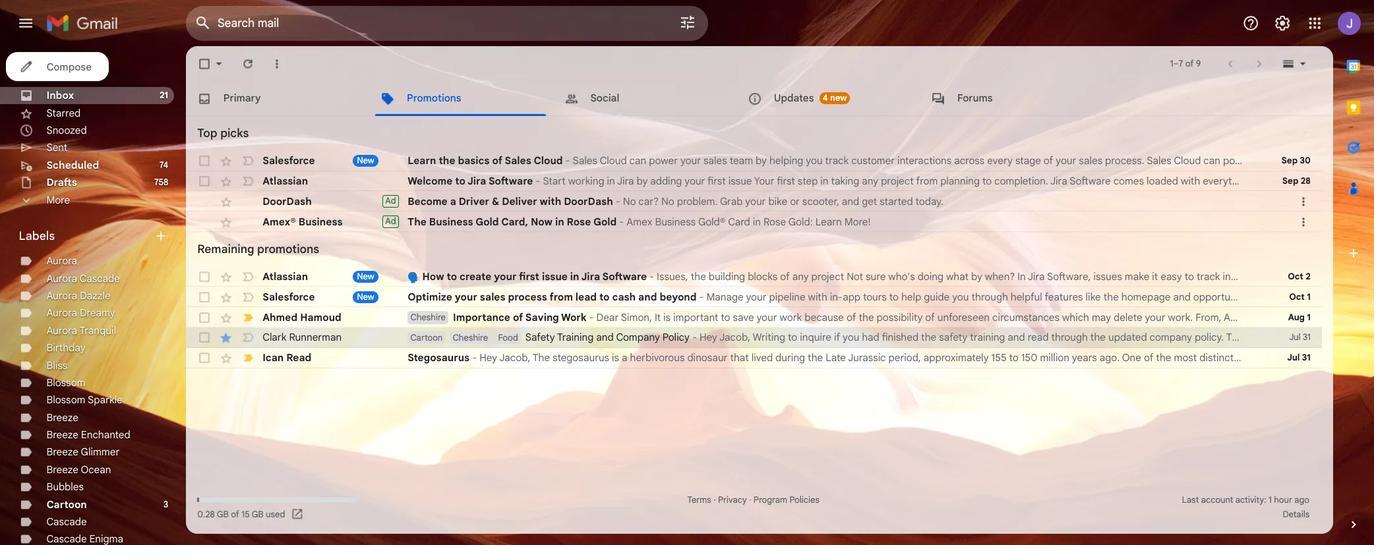 Task type: locate. For each thing, give the bounding box(es) containing it.
first up grab
[[644, 159, 660, 170]]

· right terms link
[[649, 450, 651, 460]]

0 vertical spatial 31
[[1185, 302, 1192, 312]]

blossom for blossom sparkle
[[42, 358, 78, 369]]

is left its
[[1239, 320, 1246, 331]]

0.28 gb of 15 gb used
[[179, 463, 259, 473]]

0 horizontal spatial help
[[820, 264, 838, 276]]

cheshire down optimize
[[373, 284, 405, 294]]

0 horizontal spatial manage
[[643, 264, 676, 276]]

1 doordash from the left
[[239, 177, 284, 189]]

1 vertical spatial 31
[[1184, 320, 1192, 331]]

1 horizontal spatial how
[[1305, 246, 1323, 257]]

2 atlassian from the top
[[239, 246, 280, 257]]

1 vertical spatial work
[[709, 283, 729, 294]]

cloud up working
[[546, 140, 570, 152]]

doordash
[[239, 177, 284, 189], [513, 177, 558, 189]]

row up cheshire importance of saving work - dear simon, it is important to save your work because of the possibility of unforeseen circumstances which may delete your work. from, ahmed
[[169, 243, 1375, 261]]

first up process
[[472, 246, 491, 257]]

birthday link
[[42, 311, 78, 322]]

0 horizontal spatial doordash
[[239, 177, 284, 189]]

2 ad from the top
[[350, 196, 360, 206]]

0 horizontal spatial clark
[[239, 301, 261, 313]]

bubbles link
[[42, 437, 76, 449]]

salesforce cell for optimize your sales process from lead to cash and beyond
[[239, 264, 371, 277]]

ahmed
[[239, 283, 271, 294], [1113, 283, 1143, 294]]

helping up step
[[700, 140, 731, 152]]

0 horizontal spatial stegosaurus
[[371, 320, 427, 331]]

1 aurora from the top
[[42, 231, 70, 243]]

2 breeze from the top
[[42, 390, 71, 401]]

company
[[560, 301, 600, 313]]

- left start
[[487, 159, 491, 170]]

1 horizontal spatial can
[[1095, 140, 1110, 152]]

and up it
[[581, 264, 598, 276]]

0 horizontal spatial business
[[272, 196, 312, 207]]

1 horizontal spatial clark
[[1150, 301, 1172, 313]]

how left 'yo'
[[1305, 246, 1323, 257]]

of left 15
[[210, 463, 218, 473]]

2 · from the left
[[681, 450, 683, 460]]

758
[[140, 161, 153, 171]]

details
[[1167, 463, 1191, 473]]

blossom inside blossom sparkle link
[[42, 358, 78, 369]]

salesforce cell
[[239, 140, 371, 153], [239, 264, 371, 277]]

2 sales from the left
[[521, 140, 543, 152]]

0 horizontal spatial project
[[738, 246, 768, 257]]

finished
[[802, 301, 836, 313]]

0 vertical spatial new
[[325, 141, 340, 151]]

compose
[[42, 55, 83, 66]]

cell for become a driver & deliver with doordash - no car? no problem. grab your bike or scooter, and get started today.
[[1145, 177, 1179, 190]]

3 sales from the left
[[1043, 140, 1066, 152]]

adding
[[592, 159, 620, 170]]

0 horizontal spatial a
[[409, 177, 415, 189]]

2 horizontal spatial software
[[973, 159, 1010, 170]]

2 pipeline from the left
[[1254, 264, 1287, 276]]

oct for manage your pipeline with in-app tours to help guide you through helpful features like the homepage and opportunity management. manage your pipeline with in-app tours to h
[[1173, 265, 1187, 275]]

1 salesforce cell from the top
[[239, 140, 371, 153]]

by up 'your'
[[687, 140, 697, 152]]

which
[[966, 283, 991, 294]]

can up everything
[[1095, 140, 1110, 152]]

0 vertical spatial ad
[[350, 178, 360, 188]]

issue up grab
[[663, 159, 684, 170]]

row containing doordash
[[169, 174, 1203, 193]]

breeze link
[[42, 374, 71, 385]]

breeze inside "breeze glimmer" link
[[42, 405, 71, 417]]

delete
[[1013, 283, 1039, 294]]

1 business from the left
[[272, 196, 312, 207]]

2 cell from the top
[[1145, 195, 1179, 208]]

2 tours from the left
[[1339, 264, 1361, 276]]

0 horizontal spatial software
[[444, 159, 485, 170]]

social tab
[[503, 74, 669, 106]]

1 vertical spatial learn
[[742, 196, 766, 207]]

ahmed up clark runnerman
[[239, 283, 271, 294]]

ahmed up thanks,
[[1113, 283, 1143, 294]]

0 horizontal spatial rose
[[516, 196, 538, 207]]

row containing amex® business
[[169, 193, 1203, 211]]

h
[[1374, 264, 1375, 276]]

1 vertical spatial atlassian
[[239, 246, 280, 257]]

power up everything
[[1112, 140, 1139, 152]]

labels
[[17, 208, 50, 222]]

cell for the business gold card, now in rose gold - amex business gold® card in rose gold: learn more!
[[1145, 195, 1179, 208]]

jacob, down food
[[454, 320, 482, 331]]

2
[[1188, 247, 1192, 257]]

your up "problem."
[[623, 159, 641, 170]]

3
[[149, 454, 153, 464]]

breeze for breeze glimmer
[[42, 405, 71, 417]]

of right the stage
[[949, 140, 958, 152]]

its
[[1248, 320, 1258, 331]]

0 vertical spatial cell
[[1145, 177, 1179, 190]]

oct up aug
[[1173, 265, 1187, 275]]

from down interactions
[[833, 159, 853, 170]]

2 horizontal spatial sales
[[1043, 140, 1066, 152]]

3 business from the left
[[596, 196, 633, 207]]

help down who's
[[820, 264, 838, 276]]

compose button
[[5, 47, 99, 74]]

1 ad from the top
[[350, 178, 360, 188]]

1 horizontal spatial project
[[801, 159, 831, 170]]

0 horizontal spatial gold
[[433, 196, 454, 207]]

0 horizontal spatial power
[[590, 140, 617, 152]]

salesforce for learn the basics of sales cloud
[[239, 140, 286, 152]]

0 vertical spatial completion.
[[904, 159, 954, 170]]

main content
[[169, 42, 1375, 485]]

1 ahmed from the left
[[239, 283, 271, 294]]

0 vertical spatial learn
[[371, 140, 397, 152]]

1 vertical spatial sep
[[1166, 159, 1181, 170]]

rose
[[516, 196, 538, 207], [694, 196, 715, 207]]

0 horizontal spatial pipeline
[[700, 264, 733, 276]]

top
[[179, 115, 198, 128]]

2 helping from the left
[[1222, 140, 1253, 152]]

atlassian up the amex®
[[239, 159, 280, 170]]

1 horizontal spatial get
[[1294, 159, 1308, 170]]

through down which
[[956, 301, 990, 313]]

0 horizontal spatial helping
[[700, 140, 731, 152]]

because
[[732, 283, 768, 294]]

software left comes
[[973, 159, 1010, 170]]

breeze enchanted link
[[42, 390, 119, 401]]

safety
[[478, 301, 505, 313]]

· right privacy 'link'
[[681, 450, 683, 460]]

4 aurora from the top
[[42, 279, 70, 290]]

1 how from the left
[[384, 246, 404, 257]]

1 horizontal spatial create
[[1337, 246, 1363, 257]]

oct left 2
[[1171, 247, 1186, 257]]

0 vertical spatial features
[[950, 264, 985, 276]]

hey up 'dinosaur'
[[636, 301, 652, 313]]

None checkbox
[[179, 158, 193, 171], [179, 264, 193, 277], [179, 158, 193, 171], [179, 264, 193, 277]]

tranquil
[[72, 295, 106, 306]]

tours left h
[[1339, 264, 1361, 276]]

1 vertical spatial hey
[[436, 320, 452, 331]]

1 tours from the left
[[785, 264, 807, 276]]

aug
[[1172, 283, 1187, 294]]

ican
[[239, 320, 258, 331]]

gb right 0.28
[[197, 463, 208, 473]]

privacy
[[653, 450, 679, 460]]

row down 'your'
[[169, 174, 1203, 193]]

new for optimize your sales process from lead to cash and beyond
[[325, 265, 340, 275]]

2 how from the left
[[1305, 246, 1323, 257]]

5 row from the top
[[169, 243, 1375, 261]]

through down when?
[[884, 264, 917, 276]]

forums tab
[[837, 74, 1003, 106]]

2 business from the left
[[390, 196, 430, 207]]

salesforce up "ahmed hamoud"
[[239, 264, 286, 276]]

1 app from the left
[[767, 264, 783, 276]]

footer containing terms
[[169, 448, 1203, 475]]

0 horizontal spatial create
[[418, 246, 447, 257]]

2 horizontal spatial through
[[1218, 246, 1251, 257]]

1 inside last account activity: 1 hour ago details
[[1154, 450, 1157, 460]]

the down the become in the left of the page
[[371, 196, 388, 207]]

follow link to manage storage image
[[265, 462, 278, 475]]

None search field
[[169, 5, 644, 37]]

any right blocks
[[721, 246, 736, 257]]

get up more!
[[784, 177, 798, 189]]

to left 'yo'
[[1326, 246, 1334, 257]]

may
[[993, 283, 1011, 294]]

software up cash at the left of page
[[548, 246, 588, 257]]

3 breeze from the top
[[42, 405, 71, 417]]

in- up cheshire importance of saving work - dear simon, it is important to save your work because of the possibility of unforeseen circumstances which may delete your work. from, ahmed
[[755, 264, 767, 276]]

save
[[667, 283, 686, 294]]

breeze up "breeze ocean"
[[42, 405, 71, 417]]

updates
[[704, 83, 740, 95]]

1 horizontal spatial cloud
[[546, 140, 570, 152]]

1 horizontal spatial power
[[1112, 140, 1139, 152]]

terms link
[[625, 450, 647, 460]]

2 app from the left
[[1321, 264, 1337, 276]]

clark runnerman
[[239, 301, 311, 313]]

2 stegosaurus from the left
[[1184, 320, 1237, 331]]

business down driver
[[390, 196, 430, 207]]

1 horizontal spatial no
[[602, 177, 613, 189]]

cascade up dazzle
[[72, 247, 109, 259]]

business right the amex®
[[272, 196, 312, 207]]

bliss
[[42, 326, 61, 338]]

1 horizontal spatial any
[[784, 159, 799, 170]]

aurora for aurora tranquil
[[42, 295, 70, 306]]

sep 28
[[1166, 159, 1192, 170]]

1 horizontal spatial help
[[1193, 159, 1211, 170]]

1 row from the top
[[169, 137, 1336, 156]]

sales up working
[[521, 140, 543, 152]]

jul 31
[[1173, 302, 1192, 312], [1171, 320, 1192, 331]]

2 new from the top
[[325, 247, 340, 257]]

aurora dreamy link
[[42, 279, 105, 290]]

atlassian inside cell
[[239, 246, 280, 257]]

of
[[448, 140, 457, 152], [949, 140, 958, 152], [710, 246, 718, 257], [1184, 246, 1193, 257], [467, 283, 476, 294], [770, 283, 779, 294], [842, 283, 850, 294], [1041, 320, 1049, 331], [1174, 320, 1182, 331], [210, 463, 218, 473]]

promotions, 3 new messages, tab
[[336, 74, 502, 106]]

1 power from the left
[[590, 140, 617, 152]]

- issues, the building blocks of any project not sure who's doing what by when? in jira software, issues make it easy to track individual pieces of work through completion. how to create yo
[[588, 246, 1375, 257]]

project
[[801, 159, 831, 170], [738, 246, 768, 257]]

breeze inside 'breeze ocean' link
[[42, 421, 71, 433]]

of right because
[[770, 283, 779, 294]]

breeze down blossom sparkle link
[[42, 374, 71, 385]]

7 row from the top
[[169, 280, 1203, 298]]

in
[[926, 246, 933, 257]]

runnerman
[[263, 301, 311, 313]]

0 vertical spatial a
[[409, 177, 415, 189]]

8 row from the top
[[169, 298, 1203, 317]]

blossom down 'blossom' link
[[42, 358, 78, 369]]

pipeline down blocks
[[700, 264, 733, 276]]

sep for learn the basics of sales cloud
[[1166, 141, 1180, 151]]

cascade for cascade link at the bottom of page
[[42, 469, 79, 480]]

2 doordash from the left
[[513, 177, 558, 189]]

hamoud
[[273, 283, 311, 294]]

1 horizontal spatial features
[[1136, 320, 1171, 331]]

to
[[414, 159, 423, 170], [894, 159, 902, 170], [1182, 159, 1191, 170], [406, 246, 416, 257], [1078, 246, 1086, 257], [1326, 246, 1334, 257], [545, 264, 555, 276], [809, 264, 817, 276], [1363, 264, 1372, 276], [656, 283, 664, 294], [717, 301, 725, 313], [918, 320, 926, 331]]

1 sales from the left
[[459, 140, 483, 152]]

sales up grab
[[640, 140, 661, 152]]

1 vertical spatial features
[[1136, 320, 1171, 331]]

aurora for aurora dreamy
[[42, 279, 70, 290]]

3 cloud from the left
[[1068, 140, 1092, 152]]

1 right aug
[[1189, 283, 1192, 294]]

1 horizontal spatial helping
[[1222, 140, 1253, 152]]

aurora down aurora dazzle
[[42, 279, 70, 290]]

Search mail text field
[[198, 15, 581, 28]]

herbivorous
[[573, 320, 623, 331]]

gmail image
[[42, 8, 114, 34]]

sep left 30
[[1166, 141, 1180, 151]]

stegosaurus down importance
[[371, 320, 427, 331]]

0 vertical spatial 1
[[1189, 265, 1192, 275]]

sales
[[640, 140, 661, 152], [981, 140, 1003, 152], [1162, 140, 1184, 152], [437, 264, 460, 276]]

jul 31 for clark runnerman
[[1173, 302, 1192, 312]]

1 vertical spatial 1
[[1189, 283, 1192, 294]]

cell
[[1145, 177, 1179, 190], [1145, 195, 1179, 208]]

1 horizontal spatial the
[[484, 320, 500, 331]]

1 horizontal spatial cartoon
[[373, 302, 403, 312]]

1 horizontal spatial rose
[[694, 196, 715, 207]]

1 for aug 1
[[1189, 283, 1192, 294]]

your right the stage
[[960, 140, 979, 152]]

enchanted
[[74, 390, 119, 401]]

primary tab
[[169, 74, 334, 106]]

by right "what"
[[883, 246, 894, 257]]

row containing clark runnerman
[[169, 298, 1203, 317]]

1 horizontal spatial business
[[390, 196, 430, 207]]

0 horizontal spatial tours
[[785, 264, 807, 276]]

work up writing
[[709, 283, 729, 294]]

0 vertical spatial sep
[[1166, 141, 1180, 151]]

0 vertical spatial get
[[1294, 159, 1308, 170]]

blossom down bliss
[[42, 342, 78, 354]]

card,
[[456, 196, 480, 207]]

2 gb from the left
[[229, 463, 240, 473]]

labels heading
[[17, 208, 140, 222]]

approximately
[[840, 320, 899, 331]]

1 breeze from the top
[[42, 374, 71, 385]]

power up the adding
[[590, 140, 617, 152]]

important
[[612, 283, 653, 294]]

or
[[719, 177, 727, 189]]

if
[[759, 301, 764, 313]]

1 vertical spatial get
[[784, 177, 798, 189]]

cheshire down importance
[[412, 302, 444, 312]]

labels navigation
[[0, 42, 169, 546]]

1 horizontal spatial ·
[[681, 450, 683, 460]]

1 vertical spatial cartoon
[[42, 453, 79, 464]]

learn down the "scooter,"
[[742, 196, 766, 207]]

2 horizontal spatial first
[[707, 159, 723, 170]]

1 vertical spatial salesforce cell
[[239, 264, 371, 277]]

2 in- from the left
[[1309, 264, 1321, 276]]

1 no from the left
[[567, 177, 578, 189]]

clark up ican
[[239, 301, 261, 313]]

ad for the
[[350, 196, 360, 206]]

a left driver
[[409, 177, 415, 189]]

1 blossom from the top
[[42, 342, 78, 354]]

software,
[[952, 246, 992, 257]]

your up need at the right top of the page
[[1141, 140, 1160, 152]]

bliss link
[[42, 326, 61, 338]]

footer
[[169, 448, 1203, 475]]

hey down importance
[[436, 320, 452, 331]]

cheshire inside cheshire importance of saving work - dear simon, it is important to save your work because of the possibility of unforeseen circumstances which may delete your work. from, ahmed
[[373, 284, 405, 294]]

policies
[[718, 450, 745, 460]]

3 aurora from the top
[[42, 263, 70, 274]]

cartoon link
[[42, 453, 79, 464]]

3 new from the top
[[325, 265, 340, 275]]

aurora up birthday
[[42, 295, 70, 306]]

by
[[687, 140, 697, 152], [1210, 140, 1220, 152], [579, 159, 589, 170], [883, 246, 894, 257]]

row
[[169, 137, 1336, 156], [169, 156, 1323, 174], [169, 174, 1203, 193], [169, 193, 1203, 211], [169, 243, 1375, 261], [169, 261, 1375, 280], [169, 280, 1203, 298], [169, 298, 1203, 317], [169, 317, 1258, 335]]

0 horizontal spatial from
[[500, 264, 521, 276]]

process
[[462, 264, 498, 276]]

breeze for breeze enchanted
[[42, 390, 71, 401]]

1 cell from the top
[[1145, 177, 1179, 190]]

jul 31 for ican read
[[1171, 320, 1192, 331]]

helping right 30
[[1222, 140, 1253, 152]]

1 rose from the left
[[516, 196, 538, 207]]

importance
[[412, 283, 464, 294]]

gold down &
[[433, 196, 454, 207]]

promotions tab panel
[[169, 113, 1375, 335]]

deliver
[[457, 177, 489, 189]]

1 in- from the left
[[755, 264, 767, 276]]

1 atlassian from the top
[[239, 159, 280, 170]]

1 vertical spatial jul 31
[[1171, 320, 1192, 331]]

1 horizontal spatial issue
[[663, 159, 684, 170]]

2 salesforce from the top
[[239, 264, 286, 276]]

9 row from the top
[[169, 317, 1258, 335]]

1 vertical spatial a
[[566, 320, 571, 331]]

amex
[[570, 196, 593, 207]]

settings image
[[1159, 13, 1175, 29]]

1 vertical spatial help
[[820, 264, 838, 276]]

cheshire for cheshire
[[412, 302, 444, 312]]

1 horizontal spatial track
[[1088, 246, 1110, 257]]

4 row from the top
[[169, 193, 1203, 211]]

get left set
[[1294, 159, 1308, 170]]

2 blossom from the top
[[42, 358, 78, 369]]

app down not
[[767, 264, 783, 276]]

app left h
[[1321, 264, 1337, 276]]

oct for issues, the building blocks of any project not sure who's doing what by when? in jira software, issues make it easy to track individual pieces of work through completion. how to create yo
[[1171, 247, 1186, 257]]

0 horizontal spatial app
[[767, 264, 783, 276]]

with
[[1074, 159, 1092, 170], [491, 177, 511, 189], [735, 264, 753, 276], [1289, 264, 1307, 276]]

tab list
[[1213, 42, 1250, 448], [169, 74, 1213, 106]]

4 new
[[748, 84, 770, 94]]

business for amex®
[[272, 196, 312, 207]]

74
[[145, 145, 153, 155]]

2 aurora from the top
[[42, 247, 70, 259]]

can
[[573, 140, 588, 152], [1095, 140, 1110, 152]]

breeze for breeze ocean
[[42, 421, 71, 433]]

28
[[1183, 159, 1192, 170]]

new
[[325, 141, 340, 151], [325, 247, 340, 257], [325, 265, 340, 275]]

software
[[444, 159, 485, 170], [973, 159, 1010, 170], [548, 246, 588, 257]]

1 vertical spatial any
[[721, 246, 736, 257]]

5 aurora from the top
[[42, 295, 70, 306]]

customer up set
[[1297, 140, 1336, 152]]

any
[[784, 159, 799, 170], [721, 246, 736, 257]]

1 for oct 1
[[1189, 265, 1192, 275]]

help right "28"
[[1193, 159, 1211, 170]]

1 horizontal spatial from
[[833, 159, 853, 170]]

loaded
[[1043, 159, 1072, 170]]

0 vertical spatial any
[[784, 159, 799, 170]]

doordash down working
[[513, 177, 558, 189]]

cartoon up cascade link at the bottom of page
[[42, 453, 79, 464]]

to up optimize
[[406, 246, 416, 257]]

1 horizontal spatial tours
[[1339, 264, 1361, 276]]

salesforce cell for learn the basics of sales cloud
[[239, 140, 371, 153]]

project up started
[[801, 159, 831, 170]]

1 vertical spatial project
[[738, 246, 768, 257]]

1 horizontal spatial gb
[[229, 463, 240, 473]]

3 row from the top
[[169, 174, 1203, 193]]

the down safety on the left bottom
[[484, 320, 500, 331]]

1 horizontal spatial sales
[[521, 140, 543, 152]]

1 vertical spatial cheshire
[[412, 302, 444, 312]]

in up lead
[[519, 246, 527, 257]]

30
[[1182, 141, 1192, 151]]

row containing ahmed hamoud
[[169, 280, 1203, 298]]

tours down sure
[[785, 264, 807, 276]]

row containing ican read
[[169, 317, 1258, 335]]

1 new from the top
[[325, 141, 340, 151]]

2 horizontal spatial cloud
[[1068, 140, 1092, 152]]

1 vertical spatial salesforce
[[239, 264, 286, 276]]

2 rose from the left
[[694, 196, 715, 207]]

1 horizontal spatial jacob,
[[654, 301, 683, 313]]

1 vertical spatial blossom
[[42, 358, 78, 369]]

1 helping from the left
[[700, 140, 731, 152]]

gb
[[197, 463, 208, 473], [229, 463, 240, 473]]

sales up need at the right top of the page
[[1162, 140, 1184, 152]]

refresh image
[[219, 51, 232, 65]]

create left 'yo'
[[1337, 246, 1363, 257]]

None checkbox
[[179, 51, 193, 65], [179, 140, 193, 153], [179, 245, 193, 259], [179, 282, 193, 295], [179, 301, 193, 314], [179, 319, 193, 332], [179, 51, 193, 65], [179, 140, 193, 153], [179, 245, 193, 259], [179, 282, 193, 295], [179, 301, 193, 314], [179, 319, 193, 332]]

2 row from the top
[[169, 156, 1323, 174]]

1 salesforce from the top
[[239, 140, 286, 152]]

breeze
[[42, 374, 71, 385], [42, 390, 71, 401], [42, 405, 71, 417], [42, 421, 71, 433]]

footer inside "main content"
[[169, 448, 1203, 475]]

0 horizontal spatial learn
[[371, 140, 397, 152]]

top picks
[[179, 115, 226, 128]]

terms · privacy · program policies
[[625, 450, 745, 460]]

promotions
[[370, 83, 420, 95]]

scooter,
[[730, 177, 763, 189]]

policy.
[[1087, 301, 1113, 313]]

4 breeze from the top
[[42, 421, 71, 433]]

aurora for aurora link
[[42, 231, 70, 243]]

1 left hour
[[1154, 450, 1157, 460]]

1 horizontal spatial pipeline
[[1254, 264, 1287, 276]]

social
[[537, 83, 563, 95]]

sales up loaded
[[1043, 140, 1066, 152]]

salesforce for optimize your sales process from lead to cash and beyond
[[239, 264, 286, 276]]

0 horizontal spatial no
[[567, 177, 578, 189]]

2 salesforce cell from the top
[[239, 264, 371, 277]]

aurora up aurora cascade
[[42, 231, 70, 243]]

planning
[[855, 159, 891, 170]]

toggle split pane mode image
[[1165, 51, 1179, 65]]

dreamy
[[73, 279, 105, 290]]



Task type: vqa. For each thing, say whether or not it's contained in the screenshot.
22 within Mail navigation
no



Task type: describe. For each thing, give the bounding box(es) containing it.
aug 1
[[1172, 283, 1192, 294]]

snoozed link
[[42, 113, 79, 124]]

drafts
[[42, 160, 70, 172]]

more button
[[0, 174, 158, 190]]

0 horizontal spatial hey
[[436, 320, 452, 331]]

to left h
[[1363, 264, 1372, 276]]

1 vertical spatial from
[[500, 264, 521, 276]]

🗣️ image
[[371, 247, 382, 258]]

not
[[770, 246, 785, 257]]

0 horizontal spatial team
[[664, 140, 685, 152]]

thanks,
[[1115, 301, 1148, 313]]

in right card
[[685, 196, 692, 207]]

your up writing
[[688, 283, 707, 294]]

2 customer from the left
[[1297, 140, 1336, 152]]

million
[[946, 320, 973, 331]]

optimize your sales process from lead to cash and beyond - manage your pipeline with in-app tours to help guide you through helpful features like the homepage and opportunity management. manage your pipeline with in-app tours to h
[[371, 264, 1375, 276]]

sent
[[42, 128, 61, 140]]

in right working
[[552, 159, 559, 170]]

learn the basics of sales cloud
[[371, 140, 512, 152]]

easy
[[1056, 246, 1075, 257]]

business for the
[[390, 196, 430, 207]]

0 vertical spatial issue
[[663, 159, 684, 170]]

beyond
[[600, 264, 634, 276]]

your up the adding
[[619, 140, 638, 152]]

new for learn the basics of sales cloud
[[325, 141, 340, 151]]

privacy link
[[653, 450, 679, 460]]

to right lead
[[545, 264, 555, 276]]

of right blocks
[[710, 246, 718, 257]]

grab
[[655, 177, 676, 189]]

car?
[[581, 177, 599, 189]]

1 cloud from the left
[[485, 140, 512, 152]]

1 · from the left
[[649, 450, 651, 460]]

to down basics
[[414, 159, 423, 170]]

tab list containing primary
[[169, 74, 1213, 106]]

the down may
[[992, 301, 1006, 313]]

more
[[42, 176, 64, 188]]

2 horizontal spatial team
[[1271, 159, 1292, 170]]

bubbles
[[42, 437, 76, 449]]

promotions
[[234, 220, 290, 233]]

breeze enchanted
[[42, 390, 119, 401]]

to left save
[[656, 283, 664, 294]]

to right need at the right top of the page
[[1182, 159, 1191, 170]]

cheshire importance of saving work - dear simon, it is important to save your work because of the possibility of unforeseen circumstances which may delete your work. from, ahmed
[[373, 283, 1143, 294]]

1 customer from the left
[[774, 140, 814, 152]]

jul for runnerman
[[1173, 302, 1183, 312]]

circumstances
[[903, 283, 964, 294]]

writing
[[685, 301, 714, 313]]

updated
[[1008, 301, 1043, 313]]

0 horizontal spatial completion.
[[904, 159, 954, 170]]

sep 30
[[1166, 141, 1192, 151]]

to right 155
[[918, 320, 926, 331]]

problem.
[[616, 177, 653, 189]]

1 create from the left
[[418, 246, 447, 257]]

jira down sales cloud can power your sales team by helping you track customer interactions across every stage of your sales process. sales cloud can power your sales team by helping you track customer
[[955, 159, 971, 170]]

2 no from the left
[[602, 177, 613, 189]]

2 vertical spatial through
[[956, 301, 990, 313]]

of right basics
[[448, 140, 457, 152]]

1 horizontal spatial software
[[548, 246, 588, 257]]

and left the read
[[917, 301, 933, 313]]

150
[[929, 320, 944, 331]]

2 create from the left
[[1337, 246, 1363, 257]]

0 horizontal spatial first
[[472, 246, 491, 257]]

your up importance
[[414, 264, 434, 276]]

driver
[[417, 177, 445, 189]]

used
[[242, 463, 259, 473]]

jira up lead
[[529, 246, 546, 257]]

- up 'the business gold card, now in rose gold - amex business gold® card in rose gold: learn more!'
[[560, 177, 564, 189]]

cartoon inside row
[[373, 302, 403, 312]]

set
[[1310, 159, 1323, 170]]

1 stegosaurus from the left
[[371, 320, 427, 331]]

jira right the in
[[935, 246, 950, 257]]

the up welcome
[[399, 140, 414, 152]]

support image
[[1130, 13, 1146, 29]]

0 horizontal spatial jacob,
[[454, 320, 482, 331]]

0 vertical spatial project
[[801, 159, 831, 170]]

0 horizontal spatial is
[[557, 320, 563, 331]]

of down aug
[[1174, 320, 1182, 331]]

1 can from the left
[[573, 140, 588, 152]]

management.
[[1137, 264, 1194, 276]]

of down guide in the right of the page
[[842, 283, 850, 294]]

sep for welcome to jira software
[[1166, 159, 1181, 170]]

working
[[517, 159, 550, 170]]

picks
[[200, 115, 226, 128]]

scheduled link
[[42, 144, 90, 156]]

of down process
[[467, 283, 476, 294]]

need
[[1159, 159, 1180, 170]]

your left set
[[1249, 159, 1268, 170]]

the right issues,
[[628, 246, 642, 257]]

your
[[686, 159, 704, 170]]

ahmed hamoud
[[239, 283, 311, 294]]

inbox
[[42, 81, 67, 92]]

yo
[[1366, 246, 1375, 257]]

1 gb from the left
[[197, 463, 208, 473]]

0 vertical spatial jacob,
[[654, 301, 683, 313]]

aurora dazzle link
[[42, 263, 101, 274]]

what
[[861, 246, 881, 257]]

jira up driver
[[425, 159, 442, 170]]

read
[[260, 320, 283, 331]]

of right one
[[1041, 320, 1049, 331]]

cascade for cascade enigma
[[42, 485, 79, 496]]

by up car?
[[579, 159, 589, 170]]

- up important
[[636, 264, 640, 276]]

building
[[645, 246, 678, 257]]

ican read
[[239, 320, 283, 331]]

work
[[510, 283, 534, 294]]

6 row from the top
[[169, 261, 1375, 280]]

blossom link
[[42, 342, 78, 354]]

4
[[748, 84, 753, 94]]

1 horizontal spatial hey
[[636, 301, 652, 313]]

0 horizontal spatial features
[[950, 264, 985, 276]]

blocks
[[680, 246, 707, 257]]

aurora for aurora dazzle
[[42, 263, 70, 274]]

sure
[[788, 246, 806, 257]]

atlassian cell
[[239, 245, 371, 259]]

2 horizontal spatial track
[[1273, 140, 1294, 152]]

program
[[685, 450, 716, 460]]

issues,
[[597, 246, 626, 257]]

and up work.
[[1067, 264, 1083, 276]]

to down every
[[894, 159, 902, 170]]

2 can from the left
[[1095, 140, 1110, 152]]

the down inquire on the bottom right of page
[[735, 320, 749, 331]]

sent link
[[42, 128, 61, 140]]

advanced search options image
[[612, 7, 639, 34]]

more image
[[245, 51, 259, 65]]

stegosaurus
[[503, 320, 554, 331]]

2 ahmed from the left
[[1113, 283, 1143, 294]]

0 horizontal spatial issue
[[493, 246, 516, 257]]

1 vertical spatial the
[[484, 320, 500, 331]]

aurora dazzle
[[42, 263, 101, 274]]

your up process
[[449, 246, 470, 257]]

your down 'your'
[[678, 177, 697, 189]]

0 vertical spatial through
[[1218, 246, 1251, 257]]

aurora for aurora cascade
[[42, 247, 70, 259]]

updates, 4 new messages, tab
[[670, 74, 836, 106]]

and right "28"
[[1231, 159, 1247, 170]]

oct 2
[[1171, 247, 1192, 257]]

0 horizontal spatial work
[[709, 283, 729, 294]]

1 pipeline from the left
[[700, 264, 733, 276]]

of up oct 1 at right
[[1184, 246, 1193, 257]]

2 power from the left
[[1112, 140, 1139, 152]]

the right like
[[1004, 264, 1018, 276]]

work.
[[1063, 283, 1085, 294]]

from,
[[1087, 283, 1111, 294]]

breeze for breeze link
[[42, 374, 71, 385]]

1 horizontal spatial is
[[603, 283, 610, 294]]

in right now at the left of the page
[[505, 196, 513, 207]]

cascade enigma link
[[42, 485, 112, 496]]

in right step
[[746, 159, 754, 170]]

aurora tranquil
[[42, 295, 106, 306]]

2 cloud from the left
[[546, 140, 570, 152]]

2 clark from the left
[[1150, 301, 1172, 313]]

most
[[1068, 320, 1089, 331]]

blossom for blossom
[[42, 342, 78, 354]]

1 horizontal spatial first
[[644, 159, 660, 170]]

your down homepage
[[1041, 283, 1060, 294]]

and down taking
[[766, 177, 782, 189]]

cartoon inside the labels navigation
[[42, 453, 79, 464]]

search mail image
[[173, 9, 197, 33]]

ad for become
[[350, 178, 360, 188]]

your up its
[[1233, 264, 1251, 276]]

sales left process.
[[981, 140, 1003, 152]]

to up "during"
[[717, 301, 725, 313]]

main menu image
[[16, 13, 32, 29]]

ago.
[[1000, 320, 1018, 331]]

when?
[[896, 246, 923, 257]]

cheshire for cheshire importance of saving work - dear simon, it is important to save your work because of the possibility of unforeseen circumstances which may delete your work. from, ahmed
[[373, 284, 405, 294]]

card
[[662, 196, 682, 207]]

more!
[[768, 196, 792, 207]]

1 clark from the left
[[239, 301, 261, 313]]

by right 30
[[1210, 140, 1220, 152]]

simon,
[[565, 283, 593, 294]]

the up 'had'
[[781, 283, 795, 294]]

21
[[145, 82, 153, 92]]

1 horizontal spatial a
[[566, 320, 571, 331]]

company
[[1046, 301, 1084, 313]]

new inside atlassian cell
[[325, 247, 340, 257]]

bike
[[699, 177, 716, 189]]

remaining
[[179, 220, 231, 233]]

0 vertical spatial cascade
[[72, 247, 109, 259]]

0 horizontal spatial track
[[751, 140, 772, 152]]

1 vertical spatial completion.
[[1253, 246, 1302, 257]]

sales up importance
[[437, 264, 460, 276]]

2 gold from the left
[[540, 196, 561, 207]]

aurora cascade
[[42, 247, 109, 259]]

your down blocks
[[679, 264, 697, 276]]

details link
[[1167, 463, 1191, 473]]

like
[[988, 264, 1001, 276]]

policy
[[603, 301, 627, 313]]

2 horizontal spatial is
[[1239, 320, 1246, 331]]

1 vertical spatial through
[[884, 264, 917, 276]]

- left issues,
[[591, 246, 595, 257]]

- left amex
[[563, 196, 568, 207]]

31 for read
[[1184, 320, 1192, 331]]

0 vertical spatial help
[[1193, 159, 1211, 170]]

- down importance
[[430, 320, 434, 331]]

2 manage from the left
[[1197, 264, 1230, 276]]

the down company
[[1052, 320, 1065, 331]]

taking
[[756, 159, 782, 170]]

period,
[[808, 320, 838, 331]]

inbox link
[[42, 81, 67, 92]]

0 horizontal spatial get
[[784, 177, 798, 189]]

1 gold from the left
[[433, 196, 454, 207]]

main content containing top picks
[[169, 42, 1375, 485]]

jul for read
[[1171, 320, 1182, 331]]

1 horizontal spatial work
[[1195, 246, 1215, 257]]

- left dear
[[536, 283, 540, 294]]

cash
[[557, 264, 578, 276]]

1 horizontal spatial learn
[[742, 196, 766, 207]]

to up possibility
[[809, 264, 817, 276]]

had
[[784, 301, 800, 313]]

and down dear
[[542, 301, 558, 313]]

optimize
[[371, 264, 411, 276]]

to right easy
[[1078, 246, 1086, 257]]

1 horizontal spatial team
[[1186, 140, 1207, 152]]

jira right working
[[561, 159, 577, 170]]

of inside footer
[[210, 463, 218, 473]]

the left 'safety'
[[838, 301, 852, 313]]

31 for runnerman
[[1185, 302, 1192, 312]]

forums
[[871, 83, 903, 95]]

- right policy
[[630, 301, 634, 313]]

possibility
[[797, 283, 839, 294]]

last
[[1075, 450, 1091, 460]]

1 manage from the left
[[643, 264, 676, 276]]

across
[[868, 140, 896, 152]]

0 horizontal spatial the
[[371, 196, 388, 207]]



